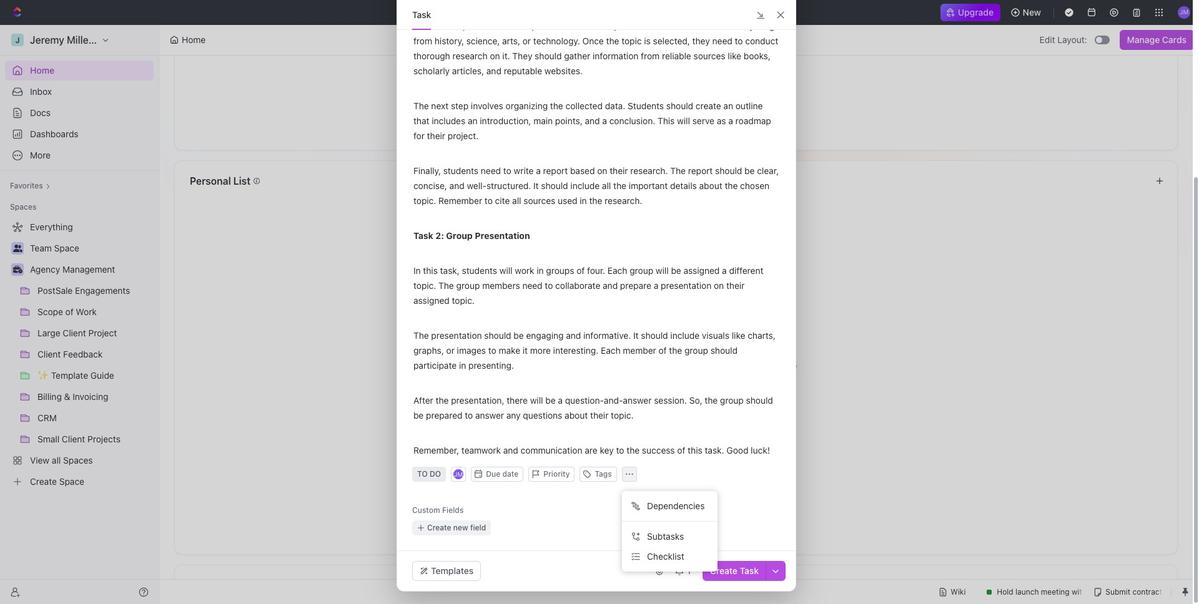 Task type: vqa. For each thing, say whether or not it's contained in the screenshot.
bottom this
yes



Task type: describe. For each thing, give the bounding box(es) containing it.
write
[[514, 166, 534, 176]]

include inside finally, students need to write a report based on their research. the report should be clear, concise, and well-structured. it should include all the important details about the chosen topic. remember to cite all sources used in the research.
[[571, 181, 600, 191]]

after the presentation, there will be a question-and-answer session. so, the group should be prepared to answer any questions about their topic.
[[414, 396, 776, 421]]

2 vertical spatial this
[[688, 446, 703, 456]]

of right success
[[678, 446, 686, 456]]

a inside after the presentation, there will be a question-and-answer session. so, the group should be prepared to answer any questions about their topic.
[[558, 396, 563, 406]]

inbox link
[[5, 82, 154, 102]]

of inside the presentation should be engaging and informative. it should include visuals like charts, graphs, or images to make it more interesting. each member of the group should participate in presenting.
[[659, 346, 667, 356]]

custom fields
[[412, 506, 464, 516]]

edit
[[1040, 34, 1056, 45]]

about inside after the presentation, there will be a question-and-answer session. so, the group should be prepared to answer any questions about their topic.
[[565, 411, 588, 421]]

group
[[446, 231, 473, 241]]

each inside the presentation should be engaging and informative. it should include visuals like charts, graphs, or images to make it more interesting. each member of the group should participate in presenting.
[[601, 346, 621, 356]]

personal list is a home for your tasks. tasks created here are private by default.
[[555, 362, 798, 381]]

important
[[629, 181, 668, 191]]

sidebar navigation
[[0, 25, 159, 605]]

a inside button
[[683, 394, 687, 404]]

to left the cite
[[485, 196, 493, 206]]

structured.
[[487, 181, 531, 191]]

task inside create task button
[[740, 566, 759, 577]]

for inside personal list is a home for your tasks. tasks created here are private by default.
[[639, 362, 648, 371]]

as
[[717, 116, 727, 126]]

create
[[696, 101, 722, 111]]

management
[[63, 264, 115, 275]]

2:
[[436, 231, 444, 241]]

the up prepared
[[436, 396, 449, 406]]

1 vertical spatial research.
[[605, 196, 643, 206]]

docs
[[30, 107, 51, 118]]

this for from
[[429, 21, 444, 31]]

the inside the next step involves organizing the collected data. students should create an outline that includes an introduction, main points, and a conclusion. this will serve as a roadmap for their project.
[[551, 101, 564, 111]]

to left conduct
[[735, 36, 743, 46]]

luck!
[[751, 446, 771, 456]]

task for task 2: group presentation
[[414, 231, 434, 241]]

about inside finally, students need to write a report based on their research. the report should be clear, concise, and well-structured. it should include all the important details about the chosen topic. remember to cite all sources used in the research.
[[700, 181, 723, 191]]

1 vertical spatial assigned
[[414, 296, 450, 306]]

their inside after the presentation, there will be a question-and-answer session. so, the group should be prepared to answer any questions about their topic.
[[591, 411, 609, 421]]

a inside finally, students need to write a report based on their research. the report should be clear, concise, and well-structured. it should include all the important details about the chosen topic. remember to cite all sources used in the research.
[[536, 166, 541, 176]]

once
[[583, 36, 604, 46]]

points,
[[556, 116, 583, 126]]

list for personal list
[[234, 176, 251, 187]]

roadmap
[[736, 116, 772, 126]]

assigned to me
[[190, 581, 263, 592]]

the left chosen
[[725, 181, 738, 191]]

are inside personal list is a home for your tasks. tasks created here are private by default.
[[760, 362, 771, 371]]

be inside finally, students need to write a report based on their research. the report should be clear, concise, and well-structured. it should include all the important details about the chosen topic. remember to cite all sources used in the research.
[[745, 166, 755, 176]]

groups
[[546, 266, 575, 276]]

tasks.
[[668, 362, 689, 371]]

information
[[593, 51, 639, 61]]

layout:
[[1058, 34, 1088, 45]]

it inside for this task, students are required to choose a topic of their interest. it could be anything from history, science, arts, or technology. once the topic is selected, they need to conduct thorough research on it. they should gather information from reliable sources like books, scholarly articles, and reputable websites.
[[695, 21, 701, 31]]

group inside the presentation should be engaging and informative. it should include visuals like charts, graphs, or images to make it more interesting. each member of the group should participate in presenting.
[[685, 346, 709, 356]]

fields
[[442, 506, 464, 516]]

task for task
[[412, 9, 431, 20]]

question-
[[565, 396, 604, 406]]

need inside finally, students need to write a report based on their research. the report should be clear, concise, and well-structured. it should include all the important details about the chosen topic. remember to cite all sources used in the research.
[[481, 166, 501, 176]]

gather
[[564, 51, 591, 61]]

should up the make
[[485, 331, 512, 341]]

group inside after the presentation, there will be a question-and-answer session. so, the group should be prepared to answer any questions about their topic.
[[721, 396, 744, 406]]

could
[[703, 21, 725, 31]]

by
[[637, 372, 645, 381]]

serve
[[693, 116, 715, 126]]

images
[[457, 346, 486, 356]]

personal list
[[190, 176, 251, 187]]

research
[[453, 51, 488, 61]]

the right task
[[705, 396, 718, 406]]

task, for history,
[[446, 21, 466, 31]]

involves
[[471, 101, 504, 111]]

in
[[414, 266, 421, 276]]

should up chosen
[[716, 166, 743, 176]]

personal for personal list
[[190, 176, 231, 187]]

session.
[[654, 396, 687, 406]]

scholarly
[[414, 66, 450, 76]]

should up used
[[541, 181, 568, 191]]

1 horizontal spatial assigned
[[684, 266, 720, 276]]

success
[[642, 446, 675, 456]]

that
[[414, 116, 430, 126]]

1 horizontal spatial all
[[602, 181, 611, 191]]

dependencies button
[[627, 497, 713, 517]]

new button
[[1006, 2, 1049, 22]]

the inside in this task, students will work in groups of four. each group will be assigned a different topic. the group members need to collaborate and prepare a presentation on their assigned topic.
[[439, 281, 454, 291]]

collected
[[566, 101, 603, 111]]

students inside finally, students need to write a report based on their research. the report should be clear, concise, and well-structured. it should include all the important details about the chosen topic. remember to cite all sources used in the research.
[[444, 166, 479, 176]]

concise,
[[414, 181, 447, 191]]

remember,
[[414, 446, 459, 456]]

participate
[[414, 361, 457, 371]]

be inside the presentation should be engaging and informative. it should include visuals like charts, graphs, or images to make it more interesting. each member of the group should participate in presenting.
[[514, 331, 524, 341]]

0 vertical spatial answer
[[623, 396, 652, 406]]

like inside the presentation should be engaging and informative. it should include visuals like charts, graphs, or images to make it more interesting. each member of the group should participate in presenting.
[[732, 331, 746, 341]]

member
[[623, 346, 657, 356]]

websites.
[[545, 66, 583, 76]]

articles,
[[452, 66, 484, 76]]

key
[[600, 446, 614, 456]]

default.
[[647, 372, 674, 381]]

so,
[[690, 396, 703, 406]]

topic. up "images"
[[452, 296, 475, 306]]

need inside in this task, students will work in groups of four. each group will be assigned a different topic. the group members need to collaborate and prepare a presentation on their assigned topic.
[[523, 281, 543, 291]]

questions
[[523, 411, 563, 421]]

the inside the next step involves organizing the collected data. students should create an outline that includes an introduction, main points, and a conclusion. this will serve as a roadmap for their project.
[[414, 101, 429, 111]]

subtasks button
[[627, 527, 713, 547]]

visuals
[[702, 331, 730, 341]]

to up structured.
[[504, 166, 512, 176]]

0 horizontal spatial answer
[[476, 411, 504, 421]]

upgrade link
[[941, 4, 1001, 21]]

a right as
[[729, 116, 734, 126]]

group up prepare
[[630, 266, 654, 276]]

created
[[713, 362, 740, 371]]

students
[[628, 101, 664, 111]]

0 vertical spatial research.
[[631, 166, 668, 176]]

clear,
[[758, 166, 779, 176]]

on inside for this task, students are required to choose a topic of their interest. it could be anything from history, science, arts, or technology. once the topic is selected, they need to conduct thorough research on it. they should gather information from reliable sources like books, scholarly articles, and reputable websites.
[[490, 51, 500, 61]]

to up technology.
[[557, 21, 565, 31]]

teamwork
[[462, 446, 501, 456]]

remember, teamwork and communication are key to the success of this task. good luck!
[[414, 446, 771, 456]]

organizing
[[506, 101, 548, 111]]

manage cards button
[[1120, 30, 1195, 50]]

prepared
[[426, 411, 463, 421]]

they
[[693, 36, 710, 46]]

and inside for this task, students are required to choose a topic of their interest. it could be anything from history, science, arts, or technology. once the topic is selected, they need to conduct thorough research on it. they should gather information from reliable sources like books, scholarly articles, and reputable websites.
[[487, 66, 502, 76]]

and right teamwork at the left of page
[[504, 446, 519, 456]]

informative.
[[584, 331, 631, 341]]

1 vertical spatial topic
[[622, 36, 642, 46]]

list for personal list is a home for your tasks. tasks created here are private by default.
[[588, 362, 601, 371]]

communication
[[521, 446, 583, 456]]

docs link
[[5, 103, 154, 123]]

each inside in this task, students will work in groups of four. each group will be assigned a different topic. the group members need to collaborate and prepare a presentation on their assigned topic.
[[608, 266, 628, 276]]

finally, students need to write a report based on their research. the report should be clear, concise, and well-structured. it should include all the important details about the chosen topic. remember to cite all sources used in the research.
[[414, 166, 782, 206]]

more
[[531, 346, 551, 356]]

task
[[689, 394, 704, 404]]

step
[[451, 101, 469, 111]]

group left members
[[457, 281, 480, 291]]

prepare
[[621, 281, 652, 291]]

in this task, students will work in groups of four. each group will be assigned a different topic. the group members need to collaborate and prepare a presentation on their assigned topic.
[[414, 266, 766, 306]]

reliable
[[662, 51, 692, 61]]

their inside for this task, students are required to choose a topic of their interest. it could be anything from history, science, arts, or technology. once the topic is selected, they need to conduct thorough research on it. they should gather information from reliable sources like books, scholarly articles, and reputable websites.
[[639, 21, 658, 31]]

required
[[521, 21, 555, 31]]

based
[[571, 166, 595, 176]]

task, for the
[[440, 266, 460, 276]]

me
[[248, 581, 263, 592]]

0 horizontal spatial an
[[468, 116, 478, 126]]

assigned
[[190, 581, 234, 592]]

members
[[483, 281, 520, 291]]

this
[[658, 116, 675, 126]]

a down data.
[[603, 116, 607, 126]]



Task type: locate. For each thing, give the bounding box(es) containing it.
students for are
[[468, 21, 503, 31]]

assigned
[[684, 266, 720, 276], [414, 296, 450, 306]]

1 horizontal spatial it
[[634, 331, 639, 341]]

of up collaborate
[[577, 266, 585, 276]]

about down question- at the bottom of the page
[[565, 411, 588, 421]]

for inside the next step involves organizing the collected data. students should create an outline that includes an introduction, main points, and a conclusion. this will serve as a roadmap for their project.
[[414, 131, 425, 141]]

personal
[[190, 176, 231, 187], [555, 362, 586, 371]]

sources left used
[[524, 196, 556, 206]]

includes
[[432, 116, 466, 126]]

presentation inside in this task, students will work in groups of four. each group will be assigned a different topic. the group members need to collaborate and prepare a presentation on their assigned topic.
[[661, 281, 712, 291]]

on inside in this task, students will work in groups of four. each group will be assigned a different topic. the group members need to collaborate and prepare a presentation on their assigned topic.
[[714, 281, 724, 291]]

1 vertical spatial answer
[[476, 411, 504, 421]]

0 horizontal spatial include
[[571, 181, 600, 191]]

0 vertical spatial list
[[234, 176, 251, 187]]

choose
[[567, 21, 597, 31]]

for this task, students are required to choose a topic of their interest. it could be anything from history, science, arts, or technology. once the topic is selected, they need to conduct thorough research on it. they should gather information from reliable sources like books, scholarly articles, and reputable websites.
[[414, 21, 781, 76]]

presentation,
[[451, 396, 505, 406]]

the inside for this task, students are required to choose a topic of their interest. it could be anything from history, science, arts, or technology. once the topic is selected, they need to conduct thorough research on it. they should gather information from reliable sources like books, scholarly articles, and reputable websites.
[[607, 36, 620, 46]]

in inside the presentation should be engaging and informative. it should include visuals like charts, graphs, or images to make it more interesting. each member of the group should participate in presenting.
[[459, 361, 466, 371]]

the up "points,"
[[551, 101, 564, 111]]

introduction,
[[480, 116, 531, 126]]

it up member
[[634, 331, 639, 341]]

1 report from the left
[[543, 166, 568, 176]]

or inside for this task, students are required to choose a topic of their interest. it could be anything from history, science, arts, or technology. once the topic is selected, they need to conduct thorough research on it. they should gather information from reliable sources like books, scholarly articles, and reputable websites.
[[523, 36, 531, 46]]

are inside for this task, students are required to choose a topic of their interest. it could be anything from history, science, arts, or technology. once the topic is selected, they need to conduct thorough research on it. they should gather information from reliable sources like books, scholarly articles, and reputable websites.
[[506, 21, 519, 31]]

list inside personal list is a home for your tasks. tasks created here are private by default.
[[588, 362, 601, 371]]

group up tasks
[[685, 346, 709, 356]]

0 horizontal spatial from
[[414, 36, 433, 46]]

favorites
[[10, 181, 43, 191]]

and-
[[604, 396, 623, 406]]

task 2: group presentation
[[414, 231, 530, 241]]

manage cards
[[1128, 34, 1187, 45]]

their inside the next step involves organizing the collected data. students should create an outline that includes an introduction, main points, and a conclusion. this will serve as a roadmap for their project.
[[427, 131, 446, 141]]

science,
[[467, 36, 500, 46]]

to left me
[[236, 581, 246, 592]]

it down write
[[534, 181, 539, 191]]

1 horizontal spatial list
[[588, 362, 601, 371]]

1 vertical spatial home
[[30, 65, 54, 76]]

conclusion.
[[610, 116, 656, 126]]

edit layout:
[[1040, 34, 1088, 45]]

chosen
[[741, 181, 770, 191]]

create
[[656, 394, 680, 404], [710, 566, 738, 577]]

0 vertical spatial each
[[608, 266, 628, 276]]

for up by
[[639, 362, 648, 371]]

on up visuals
[[714, 281, 724, 291]]

the left the important
[[614, 181, 627, 191]]

2 horizontal spatial on
[[714, 281, 724, 291]]

home
[[617, 362, 637, 371]]

topic
[[606, 21, 626, 31], [622, 36, 642, 46]]

conduct
[[746, 36, 779, 46]]

create for create task
[[710, 566, 738, 577]]

their down includes
[[427, 131, 446, 141]]

of inside in this task, students will work in groups of four. each group will be assigned a different topic. the group members need to collaborate and prepare a presentation on their assigned topic.
[[577, 266, 585, 276]]

to inside the presentation should be engaging and informative. it should include visuals like charts, graphs, or images to make it more interesting. each member of the group should participate in presenting.
[[489, 346, 497, 356]]

students for will
[[462, 266, 497, 276]]

home inside home link
[[30, 65, 54, 76]]

0 horizontal spatial it
[[534, 181, 539, 191]]

1 vertical spatial are
[[760, 362, 771, 371]]

their up selected,
[[639, 21, 658, 31]]

1 vertical spatial need
[[481, 166, 501, 176]]

2 vertical spatial are
[[585, 446, 598, 456]]

1 vertical spatial include
[[671, 331, 700, 341]]

0 horizontal spatial or
[[447, 346, 455, 356]]

dashboards
[[30, 129, 79, 139]]

work
[[515, 266, 535, 276]]

a up once
[[599, 21, 604, 31]]

your
[[651, 362, 666, 371]]

0 vertical spatial about
[[700, 181, 723, 191]]

1 vertical spatial on
[[598, 166, 608, 176]]

a left different
[[723, 266, 727, 276]]

graphs,
[[414, 346, 444, 356]]

should inside the next step involves organizing the collected data. students should create an outline that includes an introduction, main points, and a conclusion. this will serve as a roadmap for their project.
[[667, 101, 694, 111]]

1 horizontal spatial for
[[639, 362, 648, 371]]

and inside in this task, students will work in groups of four. each group will be assigned a different topic. the group members need to collaborate and prepare a presentation on their assigned topic.
[[603, 281, 618, 291]]

are left the key
[[585, 446, 598, 456]]

0 vertical spatial from
[[414, 36, 433, 46]]

presenting.
[[469, 361, 514, 371]]

topic. inside after the presentation, there will be a question-and-answer session. so, the group should be prepared to answer any questions about their topic.
[[611, 411, 634, 421]]

1 horizontal spatial in
[[537, 266, 544, 276]]

upgrade
[[959, 7, 995, 17]]

dialog
[[397, 0, 797, 592]]

should inside for this task, students are required to choose a topic of their interest. it could be anything from history, science, arts, or technology. once the topic is selected, they need to conduct thorough research on it. they should gather information from reliable sources like books, scholarly articles, and reputable websites.
[[535, 51, 562, 61]]

create for create a task
[[656, 394, 680, 404]]

1 horizontal spatial need
[[523, 281, 543, 291]]

0 horizontal spatial report
[[543, 166, 568, 176]]

1 horizontal spatial answer
[[623, 396, 652, 406]]

each down informative.
[[601, 346, 621, 356]]

outline
[[736, 101, 763, 111]]

or left "images"
[[447, 346, 455, 356]]

here
[[742, 362, 758, 371]]

private
[[773, 362, 798, 371]]

and up remember at the top left
[[450, 181, 465, 191]]

presentation inside the presentation should be engaging and informative. it should include visuals like charts, graphs, or images to make it more interesting. each member of the group should participate in presenting.
[[431, 331, 482, 341]]

are right here
[[760, 362, 771, 371]]

this inside in this task, students will work in groups of four. each group will be assigned a different topic. the group members need to collaborate and prepare a presentation on their assigned topic.
[[423, 266, 438, 276]]

and inside the presentation should be engaging and informative. it should include visuals like charts, graphs, or images to make it more interesting. each member of the group should participate in presenting.
[[566, 331, 581, 341]]

0 horizontal spatial create
[[656, 394, 680, 404]]

data.
[[605, 101, 626, 111]]

their
[[639, 21, 658, 31], [427, 131, 446, 141], [610, 166, 628, 176], [727, 281, 745, 291], [591, 411, 609, 421]]

include inside the presentation should be engaging and informative. it should include visuals like charts, graphs, or images to make it more interesting. each member of the group should participate in presenting.
[[671, 331, 700, 341]]

0 vertical spatial sources
[[694, 51, 726, 61]]

presentation
[[475, 231, 530, 241]]

task, inside for this task, students are required to choose a topic of their interest. it could be anything from history, science, arts, or technology. once the topic is selected, they need to conduct thorough research on it. they should gather information from reliable sources like books, scholarly articles, and reputable websites.
[[446, 21, 466, 31]]

1 vertical spatial like
[[732, 331, 746, 341]]

to down groups
[[545, 281, 553, 291]]

1 horizontal spatial from
[[641, 51, 660, 61]]

inbox
[[30, 86, 52, 97]]

in inside in this task, students will work in groups of four. each group will be assigned a different topic. the group members need to collaborate and prepare a presentation on their assigned topic.
[[537, 266, 544, 276]]

this left the task.
[[688, 446, 703, 456]]

of inside for this task, students are required to choose a topic of their interest. it could be anything from history, science, arts, or technology. once the topic is selected, they need to conduct thorough research on it. they should gather information from reliable sources like books, scholarly articles, and reputable websites.
[[629, 21, 637, 31]]

checklist
[[647, 552, 685, 562]]

they
[[513, 51, 533, 61]]

include down based
[[571, 181, 600, 191]]

be inside for this task, students are required to choose a topic of their interest. it could be anything from history, science, arts, or technology. once the topic is selected, they need to conduct thorough research on it. they should gather information from reliable sources like books, scholarly articles, and reputable websites.
[[728, 21, 738, 31]]

0 vertical spatial task
[[412, 9, 431, 20]]

presentation right prepare
[[661, 281, 712, 291]]

0 vertical spatial create
[[656, 394, 680, 404]]

answer down by
[[623, 396, 652, 406]]

to up presenting. at the bottom
[[489, 346, 497, 356]]

a inside personal list is a home for your tasks. tasks created here are private by default.
[[611, 362, 615, 371]]

0 horizontal spatial on
[[490, 51, 500, 61]]

1 vertical spatial this
[[423, 266, 438, 276]]

0 vertical spatial topic
[[606, 21, 626, 31]]

should up created
[[711, 346, 738, 356]]

the up the "that"
[[414, 101, 429, 111]]

should up this
[[667, 101, 694, 111]]

the up tasks.
[[670, 346, 683, 356]]

0 horizontal spatial list
[[234, 176, 251, 187]]

it up they
[[695, 21, 701, 31]]

answer down presentation,
[[476, 411, 504, 421]]

will inside after the presentation, there will be a question-and-answer session. so, the group should be prepared to answer any questions about their topic.
[[530, 396, 543, 406]]

the left success
[[627, 446, 640, 456]]

each right four.
[[608, 266, 628, 276]]

will inside the next step involves organizing the collected data. students should create an outline that includes an introduction, main points, and a conclusion. this will serve as a roadmap for their project.
[[678, 116, 691, 126]]

1 horizontal spatial or
[[523, 36, 531, 46]]

students up science,
[[468, 21, 503, 31]]

of up information
[[629, 21, 637, 31]]

0 vertical spatial personal
[[190, 176, 231, 187]]

1 vertical spatial for
[[639, 362, 648, 371]]

from down selected,
[[641, 51, 660, 61]]

home
[[182, 34, 206, 45], [30, 65, 54, 76]]

subtasks
[[647, 532, 685, 542]]

history,
[[435, 36, 464, 46]]

0 vertical spatial need
[[713, 36, 733, 46]]

of
[[629, 21, 637, 31], [577, 266, 585, 276], [659, 346, 667, 356], [678, 446, 686, 456]]

1 horizontal spatial is
[[645, 36, 651, 46]]

manage
[[1128, 34, 1161, 45]]

1 horizontal spatial on
[[598, 166, 608, 176]]

be inside in this task, students will work in groups of four. each group will be assigned a different topic. the group members need to collaborate and prepare a presentation on their assigned topic.
[[672, 266, 682, 276]]

need up well-
[[481, 166, 501, 176]]

and up interesting.
[[566, 331, 581, 341]]

0 vertical spatial or
[[523, 36, 531, 46]]

assigned left different
[[684, 266, 720, 276]]

it inside finally, students need to write a report based on their research. the report should be clear, concise, and well-structured. it should include all the important details about the chosen topic. remember to cite all sources used in the research.
[[534, 181, 539, 191]]

to inside after the presentation, there will be a question-and-answer session. so, the group should be prepared to answer any questions about their topic.
[[465, 411, 473, 421]]

0 vertical spatial an
[[724, 101, 734, 111]]

0 vertical spatial presentation
[[661, 281, 712, 291]]

should up member
[[641, 331, 668, 341]]

are for remember, teamwork and communication are key to the success of this task. good luck!
[[585, 446, 598, 456]]

the inside the presentation should be engaging and informative. it should include visuals like charts, graphs, or images to make it more interesting. each member of the group should participate in presenting.
[[414, 331, 429, 341]]

the inside finally, students need to write a report based on their research. the report should be clear, concise, and well-structured. it should include all the important details about the chosen topic. remember to cite all sources used in the research.
[[671, 166, 686, 176]]

research. down the important
[[605, 196, 643, 206]]

1 horizontal spatial home
[[182, 34, 206, 45]]

1 horizontal spatial include
[[671, 331, 700, 341]]

or right the arts,
[[523, 36, 531, 46]]

0 horizontal spatial need
[[481, 166, 501, 176]]

are
[[506, 21, 519, 31], [760, 362, 771, 371], [585, 446, 598, 456]]

a right prepare
[[654, 281, 659, 291]]

it inside the presentation should be engaging and informative. it should include visuals like charts, graphs, or images to make it more interesting. each member of the group should participate in presenting.
[[634, 331, 639, 341]]

and inside the next step involves organizing the collected data. students should create an outline that includes an introduction, main points, and a conclusion. this will serve as a roadmap for their project.
[[585, 116, 600, 126]]

0 vertical spatial students
[[468, 21, 503, 31]]

1 vertical spatial sources
[[524, 196, 556, 206]]

sources inside finally, students need to write a report based on their research. the report should be clear, concise, and well-structured. it should include all the important details about the chosen topic. remember to cite all sources used in the research.
[[524, 196, 556, 206]]

report left based
[[543, 166, 568, 176]]

this inside for this task, students are required to choose a topic of their interest. it could be anything from history, science, arts, or technology. once the topic is selected, they need to conduct thorough research on it. they should gather information from reliable sources like books, scholarly articles, and reputable websites.
[[429, 21, 444, 31]]

topic. down the in
[[414, 281, 436, 291]]

it
[[523, 346, 528, 356]]

is left home
[[603, 362, 609, 371]]

is inside personal list is a home for your tasks. tasks created here are private by default.
[[603, 362, 609, 371]]

sources down they
[[694, 51, 726, 61]]

like
[[728, 51, 742, 61], [732, 331, 746, 341]]

task, up history,
[[446, 21, 466, 31]]

in
[[580, 196, 587, 206], [537, 266, 544, 276], [459, 361, 466, 371]]

0 horizontal spatial presentation
[[431, 331, 482, 341]]

collaborate
[[556, 281, 601, 291]]

project.
[[448, 131, 479, 141]]

in right "work"
[[537, 266, 544, 276]]

topic.
[[414, 196, 436, 206], [414, 281, 436, 291], [452, 296, 475, 306], [611, 411, 634, 421]]

the up information
[[607, 36, 620, 46]]

well-
[[467, 181, 487, 191]]

group down created
[[721, 396, 744, 406]]

0 horizontal spatial assigned
[[414, 296, 450, 306]]

1 horizontal spatial report
[[689, 166, 713, 176]]

need inside for this task, students are required to choose a topic of their interest. it could be anything from history, science, arts, or technology. once the topic is selected, they need to conduct thorough research on it. they should gather information from reliable sources like books, scholarly articles, and reputable websites.
[[713, 36, 733, 46]]

0 vertical spatial like
[[728, 51, 742, 61]]

assigned down the in
[[414, 296, 450, 306]]

2 horizontal spatial it
[[695, 21, 701, 31]]

2 vertical spatial task
[[740, 566, 759, 577]]

this right for
[[429, 21, 444, 31]]

four.
[[588, 266, 606, 276]]

like right visuals
[[732, 331, 746, 341]]

create task
[[710, 566, 759, 577]]

need down "work"
[[523, 281, 543, 291]]

technology.
[[534, 36, 580, 46]]

presentation
[[661, 281, 712, 291], [431, 331, 482, 341]]

1 horizontal spatial an
[[724, 101, 734, 111]]

2 report from the left
[[689, 166, 713, 176]]

a left so,
[[683, 394, 687, 404]]

2 horizontal spatial need
[[713, 36, 733, 46]]

in right used
[[580, 196, 587, 206]]

personal inside personal list is a home for your tasks. tasks created here are private by default.
[[555, 362, 586, 371]]

a left home
[[611, 362, 615, 371]]

topic. inside finally, students need to write a report based on their research. the report should be clear, concise, and well-structured. it should include all the important details about the chosen topic. remember to cite all sources used in the research.
[[414, 196, 436, 206]]

2 horizontal spatial in
[[580, 196, 587, 206]]

their inside finally, students need to write a report based on their research. the report should be clear, concise, and well-structured. it should include all the important details about the chosen topic. remember to cite all sources used in the research.
[[610, 166, 628, 176]]

0 horizontal spatial personal
[[190, 176, 231, 187]]

used
[[558, 196, 578, 206]]

1 horizontal spatial personal
[[555, 362, 586, 371]]

students inside in this task, students will work in groups of four. each group will be assigned a different topic. the group members need to collaborate and prepare a presentation on their assigned topic.
[[462, 266, 497, 276]]

1 vertical spatial an
[[468, 116, 478, 126]]

need down could at right
[[713, 36, 733, 46]]

are up the arts,
[[506, 21, 519, 31]]

1 vertical spatial all
[[513, 196, 522, 206]]

agency management link
[[30, 260, 151, 280]]

0 vertical spatial are
[[506, 21, 519, 31]]

their down different
[[727, 281, 745, 291]]

about
[[700, 181, 723, 191], [565, 411, 588, 421]]

this for topic.
[[423, 266, 438, 276]]

0 vertical spatial in
[[580, 196, 587, 206]]

2 vertical spatial on
[[714, 281, 724, 291]]

1 vertical spatial it
[[534, 181, 539, 191]]

to inside in this task, students will work in groups of four. each group will be assigned a different topic. the group members need to collaborate and prepare a presentation on their assigned topic.
[[545, 281, 553, 291]]

an up project.
[[468, 116, 478, 126]]

any
[[507, 411, 521, 421]]

thorough
[[414, 51, 450, 61]]

and inside finally, students need to write a report based on their research. the report should be clear, concise, and well-structured. it should include all the important details about the chosen topic. remember to cite all sources used in the research.
[[450, 181, 465, 191]]

is inside for this task, students are required to choose a topic of their interest. it could be anything from history, science, arts, or technology. once the topic is selected, they need to conduct thorough research on it. they should gather information from reliable sources like books, scholarly articles, and reputable websites.
[[645, 36, 651, 46]]

dialog containing task
[[397, 0, 797, 592]]

details
[[671, 181, 697, 191]]

2 vertical spatial students
[[462, 266, 497, 276]]

0 vertical spatial for
[[414, 131, 425, 141]]

like inside for this task, students are required to choose a topic of their interest. it could be anything from history, science, arts, or technology. once the topic is selected, they need to conduct thorough research on it. they should gather information from reliable sources like books, scholarly articles, and reputable websites.
[[728, 51, 742, 61]]

2 vertical spatial in
[[459, 361, 466, 371]]

1 horizontal spatial presentation
[[661, 281, 712, 291]]

should inside after the presentation, there will be a question-and-answer session. so, the group should be prepared to answer any questions about their topic.
[[747, 396, 774, 406]]

or inside the presentation should be engaging and informative. it should include visuals like charts, graphs, or images to make it more interesting. each member of the group should participate in presenting.
[[447, 346, 455, 356]]

on right based
[[598, 166, 608, 176]]

1 vertical spatial or
[[447, 346, 455, 356]]

1 vertical spatial in
[[537, 266, 544, 276]]

each
[[608, 266, 628, 276], [601, 346, 621, 356]]

to down presentation,
[[465, 411, 473, 421]]

next
[[431, 101, 449, 111]]

be
[[728, 21, 738, 31], [745, 166, 755, 176], [672, 266, 682, 276], [514, 331, 524, 341], [546, 396, 556, 406], [414, 411, 424, 421]]

1 vertical spatial task,
[[440, 266, 460, 276]]

sources inside for this task, students are required to choose a topic of their interest. it could be anything from history, science, arts, or technology. once the topic is selected, they need to conduct thorough research on it. they should gather information from reliable sources like books, scholarly articles, and reputable websites.
[[694, 51, 726, 61]]

0 vertical spatial all
[[602, 181, 611, 191]]

report
[[543, 166, 568, 176], [689, 166, 713, 176]]

personal for personal list is a home for your tasks. tasks created here are private by default.
[[555, 362, 586, 371]]

the down the 2:
[[439, 281, 454, 291]]

on inside finally, students need to write a report based on their research. the report should be clear, concise, and well-structured. it should include all the important details about the chosen topic. remember to cite all sources used in the research.
[[598, 166, 608, 176]]

1 horizontal spatial are
[[585, 446, 598, 456]]

0 vertical spatial include
[[571, 181, 600, 191]]

0 horizontal spatial all
[[513, 196, 522, 206]]

1 vertical spatial students
[[444, 166, 479, 176]]

task button
[[412, 0, 431, 29]]

should down here
[[747, 396, 774, 406]]

agency
[[30, 264, 60, 275]]

1 vertical spatial from
[[641, 51, 660, 61]]

business time image
[[13, 266, 22, 274]]

of up the your
[[659, 346, 667, 356]]

selected,
[[653, 36, 690, 46]]

1 horizontal spatial create
[[710, 566, 738, 577]]

and
[[487, 66, 502, 76], [585, 116, 600, 126], [450, 181, 465, 191], [603, 281, 618, 291], [566, 331, 581, 341], [504, 446, 519, 456]]

1 horizontal spatial about
[[700, 181, 723, 191]]

their right based
[[610, 166, 628, 176]]

1 vertical spatial about
[[565, 411, 588, 421]]

0 horizontal spatial is
[[603, 362, 609, 371]]

task, right the in
[[440, 266, 460, 276]]

an up as
[[724, 101, 734, 111]]

in inside finally, students need to write a report based on their research. the report should be clear, concise, and well-structured. it should include all the important details about the chosen topic. remember to cite all sources used in the research.
[[580, 196, 587, 206]]

is left selected,
[[645, 36, 651, 46]]

to right the key
[[617, 446, 625, 456]]

after
[[414, 396, 434, 406]]

0 vertical spatial home
[[182, 34, 206, 45]]

and down four.
[[603, 281, 618, 291]]

students inside for this task, students are required to choose a topic of their interest. it could be anything from history, science, arts, or technology. once the topic is selected, they need to conduct thorough research on it. they should gather information from reliable sources like books, scholarly articles, and reputable websites.
[[468, 21, 503, 31]]

a inside for this task, students are required to choose a topic of their interest. it could be anything from history, science, arts, or technology. once the topic is selected, they need to conduct thorough research on it. they should gather information from reliable sources like books, scholarly articles, and reputable websites.
[[599, 21, 604, 31]]

make
[[499, 346, 521, 356]]

students up members
[[462, 266, 497, 276]]

agency management
[[30, 264, 115, 275]]

should down technology.
[[535, 51, 562, 61]]

0 vertical spatial it
[[695, 21, 701, 31]]

topic. down the concise,
[[414, 196, 436, 206]]

charts,
[[748, 331, 776, 341]]

include left visuals
[[671, 331, 700, 341]]

the up details
[[671, 166, 686, 176]]

from down for
[[414, 36, 433, 46]]

about right details
[[700, 181, 723, 191]]

0 vertical spatial is
[[645, 36, 651, 46]]

and right articles,
[[487, 66, 502, 76]]

1 vertical spatial personal
[[555, 362, 586, 371]]

0 horizontal spatial sources
[[524, 196, 556, 206]]

are for for this task, students are required to choose a topic of their interest. it could be anything from history, science, arts, or technology. once the topic is selected, they need to conduct thorough research on it. they should gather information from reliable sources like books, scholarly articles, and reputable websites.
[[506, 21, 519, 31]]

1 vertical spatial list
[[588, 362, 601, 371]]

from
[[414, 36, 433, 46], [641, 51, 660, 61]]

all right the cite
[[513, 196, 522, 206]]

1 horizontal spatial sources
[[694, 51, 726, 61]]

the up graphs,
[[414, 331, 429, 341]]

include
[[571, 181, 600, 191], [671, 331, 700, 341]]

presentation up "images"
[[431, 331, 482, 341]]

dashboards link
[[5, 124, 154, 144]]

good
[[727, 446, 749, 456]]

1 vertical spatial presentation
[[431, 331, 482, 341]]

the right used
[[590, 196, 603, 206]]

the inside the presentation should be engaging and informative. it should include visuals like charts, graphs, or images to make it more interesting. each member of the group should participate in presenting.
[[670, 346, 683, 356]]

the
[[414, 101, 429, 111], [671, 166, 686, 176], [439, 281, 454, 291], [414, 331, 429, 341]]

new
[[1023, 7, 1042, 17]]

their inside in this task, students will work in groups of four. each group will be assigned a different topic. the group members need to collaborate and prepare a presentation on their assigned topic.
[[727, 281, 745, 291]]

a up questions
[[558, 396, 563, 406]]

on left it. at the left of page
[[490, 51, 500, 61]]

is
[[645, 36, 651, 46], [603, 362, 609, 371]]

a right write
[[536, 166, 541, 176]]

for
[[414, 21, 427, 31]]

0 vertical spatial assigned
[[684, 266, 720, 276]]

2 vertical spatial it
[[634, 331, 639, 341]]

task, inside in this task, students will work in groups of four. each group will be assigned a different topic. the group members need to collaborate and prepare a presentation on their assigned topic.
[[440, 266, 460, 276]]



